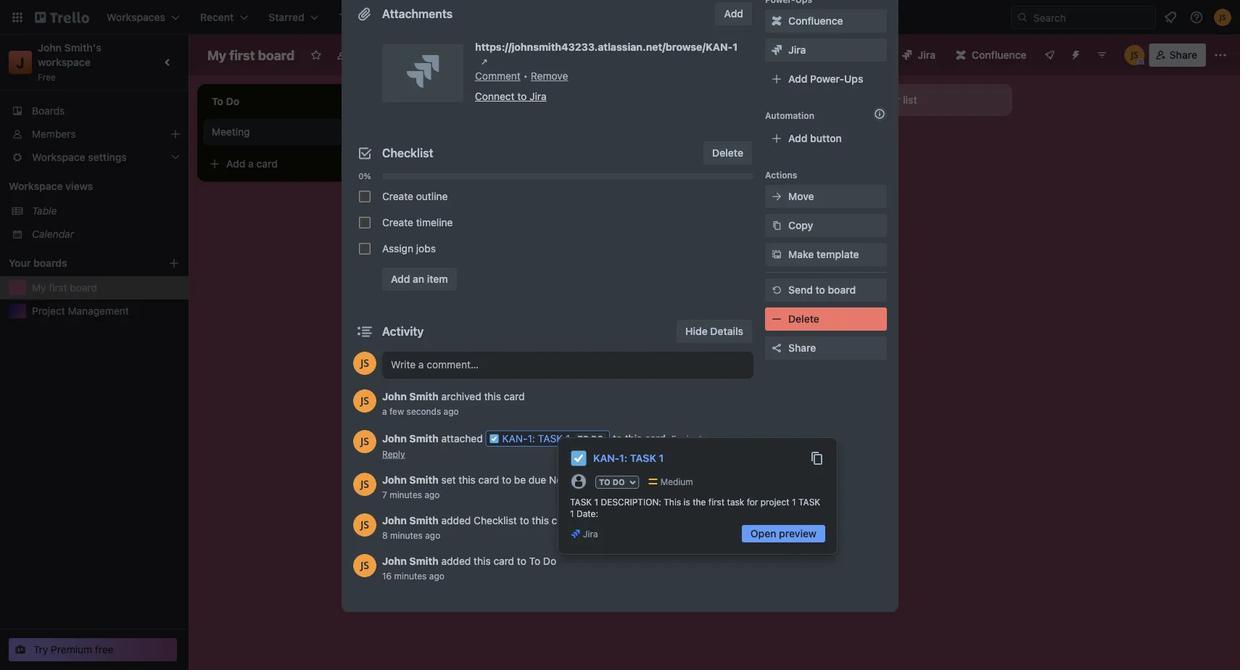 Task type: locate. For each thing, give the bounding box(es) containing it.
confluence up the 'calendar power-up' link
[[788, 15, 843, 27]]

0 vertical spatial kan-
[[502, 433, 528, 445]]

7 minutes ago link
[[382, 489, 440, 500]]

2 vertical spatial john smith (johnsmith38824343) image
[[353, 554, 376, 577]]

power-
[[834, 49, 867, 61], [810, 73, 844, 85]]

smith
[[409, 391, 439, 402], [409, 433, 439, 445], [409, 474, 439, 486], [409, 515, 439, 526], [409, 555, 439, 567]]

smith inside john smith added this card to to do 16 minutes ago
[[409, 555, 439, 567]]

activity
[[382, 325, 424, 338]]

0 horizontal spatial kan-
[[502, 433, 528, 445]]

sm image right 'add' button
[[769, 14, 784, 28]]

0 vertical spatial create from template… image
[[783, 132, 795, 144]]

move link
[[765, 185, 887, 208]]

sm image left make on the top right of the page
[[769, 247, 784, 262]]

16
[[382, 571, 392, 581]]

share left the show menu "icon"
[[1169, 49, 1197, 61]]

1 vertical spatial calendar
[[32, 228, 74, 240]]

this for added this card to to do
[[474, 555, 491, 567]]

1 horizontal spatial create from template… image
[[783, 132, 795, 144]]

0 horizontal spatial my
[[32, 282, 46, 294]]

smith up 16 minutes ago link in the bottom left of the page
[[409, 555, 439, 567]]

power- down the 'calendar power-up' link
[[810, 73, 844, 85]]

1 vertical spatial john smith (johnsmith38824343) image
[[353, 513, 376, 537]]

minutes right 8
[[390, 530, 423, 540]]

power- for up
[[834, 49, 867, 61]]

1 vertical spatial added
[[441, 555, 471, 567]]

john inside 'john smith's workspace free'
[[38, 42, 62, 54]]

1 vertical spatial share
[[788, 342, 816, 354]]

task
[[538, 433, 563, 445], [630, 452, 656, 464], [570, 497, 592, 507], [798, 497, 820, 507]]

ago inside john smith archived this card a few seconds ago
[[443, 406, 459, 416]]

kan-
[[502, 433, 528, 445], [593, 452, 619, 464]]

added inside john smith added this card to to do 16 minutes ago
[[441, 555, 471, 567]]

create inside button
[[429, 11, 461, 23]]

a down meeting
[[248, 158, 254, 170]]

board
[[258, 47, 294, 63], [70, 282, 97, 294], [828, 284, 856, 296]]

john inside john smith set this card to be due nov 30 at 9:22 am 7 minutes ago
[[382, 474, 407, 486]]

jobs
[[416, 243, 436, 255]]

Search field
[[1028, 7, 1155, 28]]

to down the john smith added checklist to this card 8 minutes ago
[[529, 555, 540, 567]]

minutes inside to this card 5 minutes ago
[[679, 434, 711, 444]]

0 vertical spatial do
[[591, 434, 603, 443]]

to inside dropdown button
[[599, 478, 610, 487]]

this inside john smith set this card to be due nov 30 at 9:22 am 7 minutes ago
[[459, 474, 476, 486]]

few
[[389, 406, 404, 416]]

1 vertical spatial create from template… image
[[371, 158, 383, 170]]

kan-1: task 1 link
[[593, 452, 664, 464]]

1 added from the top
[[441, 515, 471, 526]]

my
[[207, 47, 226, 63], [32, 282, 46, 294]]

share
[[1169, 49, 1197, 61], [788, 342, 816, 354]]

confluence down 'search' "image"
[[972, 49, 1027, 61]]

create up create timeline
[[382, 190, 413, 202]]

checklist inside the john smith added checklist to this card 8 minutes ago
[[474, 515, 517, 526]]

j link
[[9, 51, 32, 74]]

kan-1: task 1
[[502, 433, 570, 445], [593, 452, 664, 464]]

1 vertical spatial checklist
[[474, 515, 517, 526]]

to inside the john smith added checklist to this card 8 minutes ago
[[520, 515, 529, 526]]

john for john smith added this card to to do 16 minutes ago
[[382, 555, 407, 567]]

create from template… image
[[783, 132, 795, 144], [371, 158, 383, 170]]

details
[[710, 325, 743, 337]]

1 vertical spatial to do
[[599, 478, 625, 487]]

create up assign at the left of page
[[382, 216, 413, 228]]

reply link
[[382, 449, 405, 459]]

smith inside john smith set this card to be due nov 30 at 9:22 am 7 minutes ago
[[409, 474, 439, 486]]

0 horizontal spatial delete link
[[704, 141, 752, 165]]

0 vertical spatial added
[[441, 515, 471, 526]]

ago inside john smith added this card to to do 16 minutes ago
[[429, 571, 444, 581]]

0 horizontal spatial jira
[[583, 529, 598, 539]]

john up few at left
[[382, 391, 407, 402]]

smith inside the john smith added checklist to this card 8 minutes ago
[[409, 515, 439, 526]]

4 sm image from the top
[[769, 312, 784, 326]]

0 vertical spatial share button
[[1149, 44, 1206, 67]]

0 horizontal spatial delete
[[712, 147, 743, 159]]

boards
[[33, 257, 67, 269]]

share button
[[1149, 44, 1206, 67], [765, 336, 887, 360]]

1 vertical spatial create
[[382, 190, 413, 202]]

send to board link
[[765, 278, 887, 302]]

1 vertical spatial kan-1: task 1
[[593, 452, 664, 464]]

kan-1: task 1 up due at the left bottom
[[502, 433, 570, 445]]

card inside john smith added this card to to do 16 minutes ago
[[493, 555, 514, 567]]

john smith (johnsmith38824343) image for attached
[[353, 430, 376, 453]]

card inside john smith archived this card a few seconds ago
[[504, 391, 525, 402]]

2 vertical spatial do
[[543, 555, 556, 567]]

minutes right 16
[[394, 571, 427, 581]]

sm image inside move link
[[769, 189, 784, 204]]

0 vertical spatial first
[[229, 47, 255, 63]]

1 vertical spatial share button
[[765, 336, 887, 360]]

smith inside john smith archived this card a few seconds ago
[[409, 391, 439, 402]]

this for archived this card
[[484, 391, 501, 402]]

ago
[[443, 406, 459, 416], [714, 434, 729, 444], [425, 489, 440, 500], [425, 530, 440, 540], [429, 571, 444, 581]]

1 vertical spatial confluence
[[972, 49, 1027, 61]]

my first board
[[207, 47, 294, 63], [32, 282, 97, 294]]

1 sm image from the top
[[769, 43, 784, 57]]

sm image for move
[[769, 189, 784, 204]]

to left be
[[502, 474, 511, 486]]

2 added from the top
[[441, 555, 471, 567]]

comment
[[475, 70, 521, 82]]

to do button
[[595, 474, 642, 491]]

smith for set this card to be due nov 30 at 9:22 am
[[409, 474, 439, 486]]

a left few at left
[[382, 406, 387, 416]]

j
[[16, 54, 24, 71]]

ago up 8 minutes ago link
[[425, 489, 440, 500]]

added down the john smith added checklist to this card 8 minutes ago
[[441, 555, 471, 567]]

calendar for calendar power-up
[[789, 49, 831, 61]]

this inside the john smith added checklist to this card 8 minutes ago
[[532, 515, 549, 526]]

power- for ups
[[810, 73, 844, 85]]

smith for added this card to to do
[[409, 555, 439, 567]]

0 vertical spatial share
[[1169, 49, 1197, 61]]

calendar for calendar
[[32, 228, 74, 240]]

to
[[815, 284, 825, 296], [613, 433, 622, 445], [502, 474, 511, 486], [520, 515, 529, 526], [517, 555, 526, 567]]

remove
[[531, 70, 568, 82]]

power ups image
[[1044, 49, 1056, 61]]

0 horizontal spatial calendar
[[32, 228, 74, 240]]

john inside the john smith added checklist to this card 8 minutes ago
[[382, 515, 407, 526]]

to inside john smith added this card to to do 16 minutes ago
[[529, 555, 540, 567]]

sm image
[[769, 14, 784, 28], [769, 189, 784, 204], [769, 218, 784, 233]]

search image
[[1017, 12, 1028, 23]]

0 vertical spatial 1:
[[528, 433, 535, 445]]

card down meeting link
[[256, 158, 278, 170]]

john up workspace
[[38, 42, 62, 54]]

to down the john smith added checklist to this card 8 minutes ago
[[517, 555, 526, 567]]

minutes inside john smith added this card to to do 16 minutes ago
[[394, 571, 427, 581]]

john for john smith's workspace free
[[38, 42, 62, 54]]

2 horizontal spatial jira
[[918, 49, 936, 61]]

try premium free
[[33, 644, 114, 656]]

reply
[[382, 449, 405, 459]]

0 horizontal spatial first
[[49, 282, 67, 294]]

workspace visible image
[[337, 49, 348, 61]]

card inside the john smith added checklist to this card 8 minutes ago
[[552, 515, 572, 526]]

add for add another list
[[841, 94, 860, 106]]

john inside john smith archived this card a few seconds ago
[[382, 391, 407, 402]]

a inside button
[[248, 158, 254, 170]]

john smith (johnsmith38824343) image
[[1214, 9, 1231, 26], [353, 513, 376, 537], [353, 554, 376, 577]]

1 horizontal spatial 1:
[[619, 452, 628, 464]]

added down set
[[441, 515, 471, 526]]

john smith (johnsmith38824343) image for added checklist to this card
[[353, 513, 376, 537]]

copy link
[[765, 214, 887, 237]]

0 vertical spatial john smith (johnsmith38824343) image
[[1214, 9, 1231, 26]]

john smith (johnsmith38824343) image left 16
[[353, 554, 376, 577]]

0 horizontal spatial my first board
[[32, 282, 97, 294]]

9:22
[[597, 474, 619, 486]]

0 vertical spatial to do
[[578, 434, 603, 443]]

3 smith from the top
[[409, 474, 439, 486]]

this inside john smith archived this card a few seconds ago
[[484, 391, 501, 402]]

jira down date:
[[583, 529, 598, 539]]

1 down to this card 5 minutes ago
[[659, 452, 664, 464]]

minutes right 7
[[390, 489, 422, 500]]

confluence inside button
[[972, 49, 1027, 61]]

0 vertical spatial calendar
[[789, 49, 831, 61]]

share button down 0 notifications icon
[[1149, 44, 1206, 67]]

1 vertical spatial my
[[32, 282, 46, 294]]

sm image down actions
[[769, 189, 784, 204]]

to do
[[578, 434, 603, 443], [599, 478, 625, 487]]

sm image up add power-ups link
[[769, 43, 784, 57]]

create up the customize views icon
[[429, 11, 461, 23]]

1 horizontal spatial my
[[207, 47, 226, 63]]

0 horizontal spatial confluence
[[788, 15, 843, 27]]

smith up 8 minutes ago link
[[409, 515, 439, 526]]

create
[[429, 11, 461, 23], [382, 190, 413, 202], [382, 216, 413, 228]]

hide details link
[[677, 320, 752, 343]]

my first board left star or unstar board image
[[207, 47, 294, 63]]

3 sm image from the top
[[769, 218, 784, 233]]

john
[[38, 42, 62, 54], [382, 391, 407, 402], [382, 433, 407, 445], [382, 474, 407, 486], [382, 515, 407, 526], [382, 555, 407, 567]]

1 horizontal spatial jira
[[788, 44, 806, 56]]

1 smith from the top
[[409, 391, 439, 402]]

1: up due at the left bottom
[[528, 433, 535, 445]]

1 vertical spatial do
[[613, 478, 625, 487]]

add a card
[[226, 158, 278, 170]]

board left star or unstar board image
[[258, 47, 294, 63]]

1: up am
[[619, 452, 628, 464]]

2 sm image from the top
[[769, 189, 784, 204]]

list
[[903, 94, 917, 106]]

this inside john smith added this card to to do 16 minutes ago
[[474, 555, 491, 567]]

nov
[[549, 474, 567, 486]]

views
[[65, 180, 93, 192]]

this down the john smith added checklist to this card 8 minutes ago
[[474, 555, 491, 567]]

1 up date:
[[594, 497, 598, 507]]

card right archived on the bottom of page
[[504, 391, 525, 402]]

1 vertical spatial first
[[49, 282, 67, 294]]

share down send
[[788, 342, 816, 354]]

1 horizontal spatial https://johnsmith43233.atlassian.net/browse/kan 1 image
[[477, 54, 492, 69]]

john smith (johnsmith38824343) image right open information menu image
[[1214, 9, 1231, 26]]

ago up 16 minutes ago link in the bottom left of the page
[[425, 530, 440, 540]]

card left be
[[478, 474, 499, 486]]

1
[[733, 41, 738, 53], [566, 433, 570, 445], [659, 452, 664, 464], [594, 497, 598, 507], [792, 497, 796, 507], [570, 508, 574, 518]]

this down due at the left bottom
[[532, 515, 549, 526]]

confluence
[[788, 15, 843, 27], [972, 49, 1027, 61]]

0 horizontal spatial kan-1: task 1
[[502, 433, 570, 445]]

calendar down table
[[32, 228, 74, 240]]

added
[[441, 515, 471, 526], [441, 555, 471, 567]]

0 vertical spatial sm image
[[769, 14, 784, 28]]

1 horizontal spatial do
[[591, 434, 603, 443]]

1 horizontal spatial first
[[229, 47, 255, 63]]

sm image for jira
[[769, 43, 784, 57]]

my inside board name text box
[[207, 47, 226, 63]]

make template
[[788, 248, 859, 260]]

board
[[382, 49, 410, 61]]

to right at
[[599, 478, 610, 487]]

1 vertical spatial my first board
[[32, 282, 97, 294]]

8
[[382, 530, 388, 540]]

add another list
[[841, 94, 917, 106]]

john up 16
[[382, 555, 407, 567]]

1:
[[528, 433, 535, 445], [619, 452, 628, 464]]

unassigned image
[[571, 474, 586, 489]]

sm image for confluence
[[769, 14, 784, 28]]

sm image left send
[[769, 283, 784, 297]]

0 horizontal spatial to
[[529, 555, 540, 567]]

sm image for send to board
[[769, 283, 784, 297]]

jira image
[[570, 528, 582, 540], [570, 528, 582, 540]]

john smith (johnsmith38824343) image for set this card to be due nov 30 at 9:22 am
[[353, 473, 376, 496]]

this right set
[[459, 474, 476, 486]]

john for john smith archived this card a few seconds ago
[[382, 391, 407, 402]]

1 horizontal spatial kan-1: task 1
[[593, 452, 664, 464]]

ago down archived on the bottom of page
[[443, 406, 459, 416]]

checklist down john smith set this card to be due nov 30 at 9:22 am 7 minutes ago
[[474, 515, 517, 526]]

2 vertical spatial to
[[529, 555, 540, 567]]

jira up the add another list button
[[918, 49, 936, 61]]

https://johnsmith43233.atlassian.net/browse/kan-1
[[475, 41, 738, 53]]

do
[[591, 434, 603, 443], [613, 478, 625, 487], [543, 555, 556, 567]]

1 vertical spatial to
[[599, 478, 610, 487]]

create from template… image up create outline
[[371, 158, 383, 170]]

0 horizontal spatial share
[[788, 342, 816, 354]]

john up 7
[[382, 474, 407, 486]]

to do inside dropdown button
[[599, 478, 625, 487]]

sm image inside send to board link
[[769, 283, 784, 297]]

task up am
[[630, 452, 656, 464]]

5 smith from the top
[[409, 555, 439, 567]]

add board image
[[168, 257, 180, 269]]

1 horizontal spatial confluence
[[972, 49, 1027, 61]]

ago right 5
[[714, 434, 729, 444]]

john smith (johnsmith38824343) image for added this card to to do
[[353, 554, 376, 577]]

jira up add power-ups on the top right
[[788, 44, 806, 56]]

0 vertical spatial a
[[248, 158, 254, 170]]

sm image left copy
[[769, 218, 784, 233]]

john smith (johnsmith38824343) image left 8
[[353, 513, 376, 537]]

power- up the ups
[[834, 49, 867, 61]]

smith down seconds
[[409, 433, 439, 445]]

1 horizontal spatial delete link
[[765, 307, 887, 331]]

first
[[229, 47, 255, 63], [49, 282, 67, 294], [708, 497, 725, 507]]

comment link
[[475, 70, 521, 82]]

1 vertical spatial a
[[382, 406, 387, 416]]

sm image inside copy link
[[769, 218, 784, 233]]

0 vertical spatial my
[[207, 47, 226, 63]]

checklist up create outline
[[382, 146, 433, 160]]

2 sm image from the top
[[769, 247, 784, 262]]

16 minutes ago link
[[382, 571, 444, 581]]

to up at
[[578, 434, 589, 443]]

https://johnsmith43233.atlassian.net/browse/kan 1 image up comment link
[[477, 54, 492, 69]]

https://johnsmith43233.atlassian.net/browse/kan 1 image
[[477, 54, 492, 69], [406, 55, 439, 88]]

john smith (johnsmith38824343) image
[[1125, 45, 1145, 65], [353, 352, 376, 375], [353, 389, 376, 413], [353, 430, 376, 453], [353, 473, 376, 496]]

this
[[484, 391, 501, 402], [625, 433, 642, 445], [459, 474, 476, 486], [532, 515, 549, 526], [474, 555, 491, 567]]

first inside task 1 description: this is the first task for project 1 task 1 date:
[[708, 497, 725, 507]]

1 horizontal spatial calendar
[[789, 49, 831, 61]]

seconds
[[407, 406, 441, 416]]

john up reply link
[[382, 433, 407, 445]]

1 horizontal spatial a
[[382, 406, 387, 416]]

smith up 7 minutes ago link
[[409, 474, 439, 486]]

to up "kan-1: task 1" 'link' in the bottom of the page
[[613, 433, 622, 445]]

board up project management
[[70, 282, 97, 294]]

https://johnsmith43233.atlassian.net/browse/kan 1 image down attachments
[[406, 55, 439, 88]]

1 horizontal spatial my first board
[[207, 47, 294, 63]]

sm image right the details
[[769, 312, 784, 326]]

1 vertical spatial sm image
[[769, 189, 784, 204]]

0 horizontal spatial do
[[543, 555, 556, 567]]

1 vertical spatial power-
[[810, 73, 844, 85]]

to do up at
[[578, 434, 603, 443]]

to down john smith set this card to be due nov 30 at 9:22 am 7 minutes ago
[[520, 515, 529, 526]]

board down template
[[828, 284, 856, 296]]

3 sm image from the top
[[769, 283, 784, 297]]

checklist group
[[353, 183, 753, 262]]

john smith's workspace link
[[38, 42, 104, 68]]

customize views image
[[426, 48, 440, 62]]

2 horizontal spatial first
[[708, 497, 725, 507]]

ago inside john smith set this card to be due nov 30 at 9:22 am 7 minutes ago
[[425, 489, 440, 500]]

options image
[[624, 474, 642, 491]]

card down the john smith added checklist to this card 8 minutes ago
[[493, 555, 514, 567]]

0 horizontal spatial a
[[248, 158, 254, 170]]

sm image inside make template link
[[769, 247, 784, 262]]

task 1 description: this is the first task for project 1 task 1 date:
[[570, 497, 820, 518]]

ago inside to this card 5 minutes ago
[[714, 434, 729, 444]]

2 vertical spatial sm image
[[769, 218, 784, 233]]

to
[[578, 434, 589, 443], [599, 478, 610, 487], [529, 555, 540, 567]]

0 horizontal spatial board
[[70, 282, 97, 294]]

card left date:
[[552, 515, 572, 526]]

0 vertical spatial to
[[578, 434, 589, 443]]

ago inside the john smith added checklist to this card 8 minutes ago
[[425, 530, 440, 540]]

calendar up add power-ups on the top right
[[789, 49, 831, 61]]

calendar power-up
[[789, 49, 881, 61]]

primary element
[[0, 0, 1240, 35]]

minutes right 5
[[679, 434, 711, 444]]

this right archived on the bottom of page
[[484, 391, 501, 402]]

kan- up be
[[502, 433, 528, 445]]

added inside the john smith added checklist to this card 8 minutes ago
[[441, 515, 471, 526]]

calendar
[[789, 49, 831, 61], [32, 228, 74, 240]]

1 horizontal spatial checklist
[[474, 515, 517, 526]]

added for added this card to to do
[[441, 555, 471, 567]]

john up 8
[[382, 515, 407, 526]]

1 vertical spatial kan-
[[593, 452, 619, 464]]

1 sm image from the top
[[769, 14, 784, 28]]

0 horizontal spatial share button
[[765, 336, 887, 360]]

1 vertical spatial 1:
[[619, 452, 628, 464]]

30
[[570, 474, 583, 486]]

kan- up the '9:22'
[[593, 452, 619, 464]]

share button down send to board link
[[765, 336, 887, 360]]

sm image
[[769, 43, 784, 57], [769, 247, 784, 262], [769, 283, 784, 297], [769, 312, 784, 326]]

members link
[[0, 123, 189, 146]]

2 horizontal spatial do
[[613, 478, 625, 487]]

2 vertical spatial create
[[382, 216, 413, 228]]

1 horizontal spatial delete
[[788, 313, 819, 325]]

actions
[[765, 170, 797, 180]]

to do right at
[[599, 478, 625, 487]]

create from template… image down automation
[[783, 132, 795, 144]]

1 horizontal spatial board
[[258, 47, 294, 63]]

smith up seconds
[[409, 391, 439, 402]]

0 vertical spatial my first board
[[207, 47, 294, 63]]

2 vertical spatial first
[[708, 497, 725, 507]]

8 minutes ago link
[[382, 530, 440, 540]]

calendar link
[[32, 227, 180, 241]]

0 vertical spatial create
[[429, 11, 461, 23]]

minutes
[[679, 434, 711, 444], [390, 489, 422, 500], [390, 530, 423, 540], [394, 571, 427, 581]]

first inside board name text box
[[229, 47, 255, 63]]

my first board down your boards with 2 items element
[[32, 282, 97, 294]]

set
[[441, 474, 456, 486]]

an
[[413, 273, 424, 285]]

project
[[32, 305, 65, 317]]

ups
[[844, 73, 863, 85]]

kan-1: task 1 up am
[[593, 452, 664, 464]]

2 horizontal spatial to
[[599, 478, 610, 487]]

ago down 8 minutes ago link
[[429, 571, 444, 581]]

0 vertical spatial power-
[[834, 49, 867, 61]]

john inside john smith added this card to to do 16 minutes ago
[[382, 555, 407, 567]]

4 smith from the top
[[409, 515, 439, 526]]

0 vertical spatial checklist
[[382, 146, 433, 160]]



Task type: vqa. For each thing, say whether or not it's contained in the screenshot.
Try Premium free BUTTON
yes



Task type: describe. For each thing, give the bounding box(es) containing it.
john smith (johnsmith38824343) image for archived this card
[[353, 389, 376, 413]]

open
[[750, 528, 776, 540]]

card left 5
[[645, 433, 665, 445]]

my first board link
[[32, 281, 180, 295]]

5
[[671, 434, 677, 444]]

create for create timeline
[[382, 216, 413, 228]]

Board name text field
[[200, 44, 302, 67]]

be
[[514, 474, 526, 486]]

description:
[[601, 497, 661, 507]]

1 vertical spatial delete link
[[765, 307, 887, 331]]

1 left date:
[[570, 508, 574, 518]]

workspace
[[9, 180, 63, 192]]

my first board inside board name text box
[[207, 47, 294, 63]]

move
[[788, 190, 814, 202]]

add for add button
[[788, 132, 807, 144]]

1 horizontal spatial share button
[[1149, 44, 1206, 67]]

minutes inside the john smith added checklist to this card 8 minutes ago
[[390, 530, 423, 540]]

workspace
[[38, 56, 91, 68]]

add button
[[715, 2, 752, 25]]

https://johnsmith43233.atlassian.net/browse/kan-
[[475, 41, 733, 53]]

open preview
[[750, 528, 817, 540]]

Create outline checkbox
[[359, 191, 371, 202]]

automation
[[765, 110, 814, 120]]

board inside text box
[[258, 47, 294, 63]]

button
[[810, 132, 842, 144]]

up
[[867, 49, 881, 61]]

open information menu image
[[1189, 10, 1204, 25]]

0 vertical spatial kan-1: task 1
[[502, 433, 570, 445]]

0 vertical spatial delete link
[[704, 141, 752, 165]]

calendar power-up link
[[765, 44, 890, 67]]

project management
[[32, 305, 129, 317]]

medium
[[660, 476, 693, 487]]

Assign jobs checkbox
[[359, 243, 371, 255]]

0 horizontal spatial 1:
[[528, 433, 535, 445]]

5 minutes ago link
[[671, 434, 729, 444]]

0%
[[359, 172, 371, 181]]

create for create
[[429, 11, 461, 23]]

sm image for copy
[[769, 218, 784, 233]]

jira inside button
[[918, 49, 936, 61]]

date:
[[576, 508, 598, 518]]

is
[[683, 497, 690, 507]]

try premium free button
[[9, 638, 177, 661]]

your boards with 2 items element
[[9, 255, 146, 272]]

add for add
[[724, 8, 743, 20]]

add power-ups link
[[765, 67, 887, 91]]

create timeline
[[382, 216, 453, 228]]

project
[[761, 497, 789, 507]]

this up "kan-1: task 1" 'link' in the bottom of the page
[[625, 433, 642, 445]]

john smith's workspace free
[[38, 42, 104, 82]]

your
[[9, 257, 31, 269]]

0 horizontal spatial checklist
[[382, 146, 433, 160]]

table
[[32, 205, 57, 217]]

john smith archived this card a few seconds ago
[[382, 391, 525, 416]]

0 vertical spatial confluence
[[788, 15, 843, 27]]

item
[[427, 273, 448, 285]]

sm image for make template
[[769, 247, 784, 262]]

john smith set this card to be due nov 30 at 9:22 am 7 minutes ago
[[382, 474, 637, 500]]

added for added checklist to this card
[[441, 515, 471, 526]]

create button
[[421, 6, 470, 29]]

the
[[693, 497, 706, 507]]

add button button
[[765, 127, 887, 150]]

1 right project
[[792, 497, 796, 507]]

2 smith from the top
[[409, 433, 439, 445]]

minutes inside john smith set this card to be due nov 30 at 9:22 am 7 minutes ago
[[390, 489, 422, 500]]

star or unstar board image
[[310, 49, 322, 61]]

0 horizontal spatial create from template… image
[[371, 158, 383, 170]]

task up nov in the left bottom of the page
[[538, 433, 563, 445]]

2 horizontal spatial board
[[828, 284, 856, 296]]

a inside john smith archived this card a few seconds ago
[[382, 406, 387, 416]]

sm image for delete
[[769, 312, 784, 326]]

add an item
[[391, 273, 448, 285]]

meeting
[[212, 126, 250, 138]]

add button
[[788, 132, 842, 144]]

to this card 5 minutes ago
[[610, 433, 729, 445]]

premium
[[51, 644, 92, 656]]

boards
[[32, 105, 65, 117]]

john smith added this card to to do 16 minutes ago
[[382, 555, 556, 581]]

john for john smith added checklist to this card 8 minutes ago
[[382, 515, 407, 526]]

management
[[68, 305, 129, 317]]

1 up 30
[[566, 433, 570, 445]]

john smith attached
[[382, 433, 485, 445]]

for
[[747, 497, 758, 507]]

add for add an item
[[391, 273, 410, 285]]

make template link
[[765, 243, 887, 266]]

card inside button
[[256, 158, 278, 170]]

free
[[95, 644, 114, 656]]

Create timeline checkbox
[[359, 217, 371, 228]]

1 horizontal spatial to
[[578, 434, 589, 443]]

this
[[664, 497, 681, 507]]

add another list button
[[815, 84, 1012, 116]]

outline
[[416, 190, 448, 202]]

to inside john smith added this card to to do 16 minutes ago
[[517, 555, 526, 567]]

create for create outline
[[382, 190, 413, 202]]

board link
[[357, 44, 419, 67]]

this for set this card to be due nov 30 at 9:22 am
[[459, 474, 476, 486]]

timeline
[[416, 216, 453, 228]]

1 down 'add' button
[[733, 41, 738, 53]]

another
[[863, 94, 900, 106]]

to right send
[[815, 284, 825, 296]]

copy
[[788, 219, 813, 231]]

task
[[727, 497, 744, 507]]

workspace views
[[9, 180, 93, 192]]

jira button
[[893, 44, 944, 67]]

to inside john smith set this card to be due nov 30 at 9:22 am 7 minutes ago
[[502, 474, 511, 486]]

do inside john smith added this card to to do 16 minutes ago
[[543, 555, 556, 567]]

assign
[[382, 243, 413, 255]]

1 horizontal spatial kan-
[[593, 452, 619, 464]]

john for john smith attached
[[382, 433, 407, 445]]

project management link
[[32, 304, 180, 318]]

your boards
[[9, 257, 67, 269]]

send
[[788, 284, 813, 296]]

free
[[38, 72, 56, 82]]

1 horizontal spatial share
[[1169, 49, 1197, 61]]

preview
[[779, 528, 817, 540]]

0 vertical spatial delete
[[712, 147, 743, 159]]

smith for added checklist to this card
[[409, 515, 439, 526]]

Write a comment text field
[[382, 352, 753, 378]]

at
[[586, 474, 595, 486]]

smith for archived this card
[[409, 391, 439, 402]]

members
[[32, 128, 76, 140]]

0 notifications image
[[1162, 9, 1179, 26]]

7
[[382, 489, 387, 500]]

automation image
[[1064, 44, 1085, 64]]

task up date:
[[570, 497, 592, 507]]

attachments
[[382, 7, 453, 21]]

try
[[33, 644, 48, 656]]

add for add power-ups
[[788, 73, 807, 85]]

1 vertical spatial delete
[[788, 313, 819, 325]]

show menu image
[[1213, 48, 1228, 62]]

copy url image
[[808, 450, 825, 467]]

card inside john smith set this card to be due nov 30 at 9:22 am 7 minutes ago
[[478, 474, 499, 486]]

do inside to do dropdown button
[[613, 478, 625, 487]]

open preview button
[[742, 525, 825, 542]]

0 horizontal spatial https://johnsmith43233.atlassian.net/browse/kan 1 image
[[406, 55, 439, 88]]

remove link
[[531, 70, 568, 82]]

make
[[788, 248, 814, 260]]

template
[[817, 248, 859, 260]]

send to board
[[788, 284, 856, 296]]

task up preview at the bottom right of the page
[[798, 497, 820, 507]]

smith's
[[64, 42, 101, 54]]

john for john smith set this card to be due nov 30 at 9:22 am 7 minutes ago
[[382, 474, 407, 486]]

add for add a card
[[226, 158, 245, 170]]

add an item button
[[382, 268, 457, 291]]



